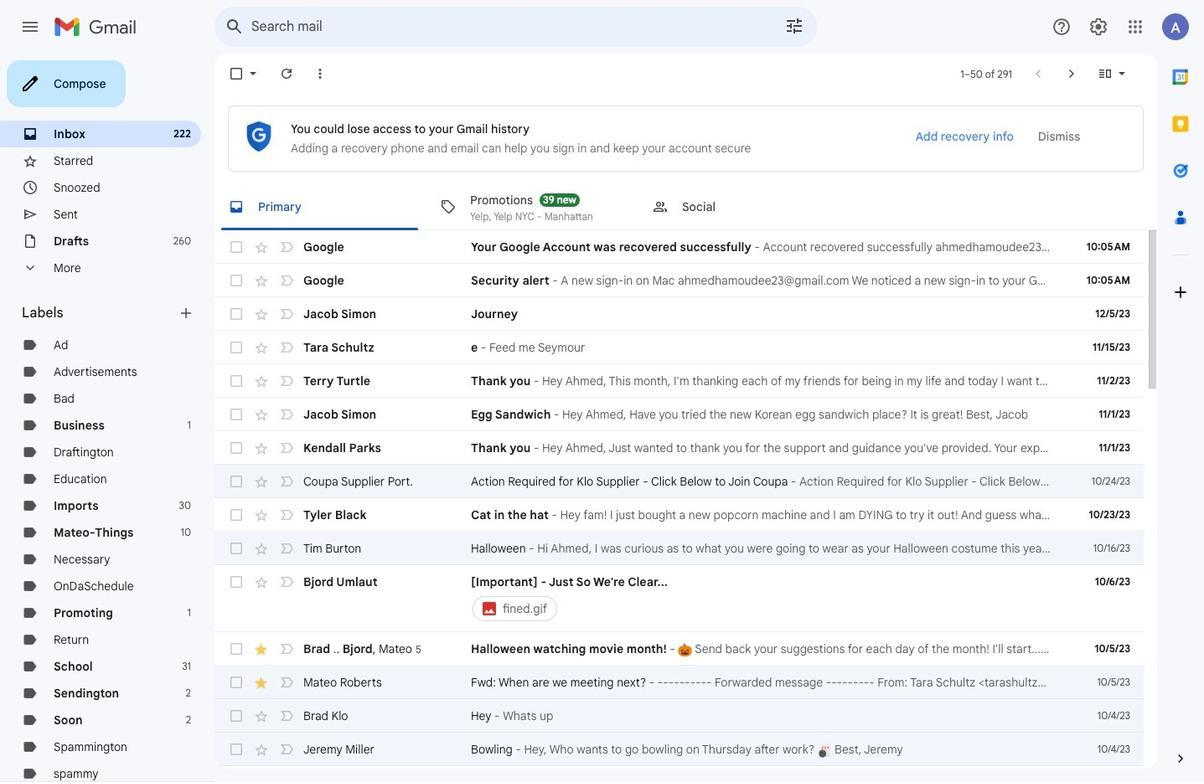 Task type: describe. For each thing, give the bounding box(es) containing it.
promotions, 39 new messages, tab
[[426, 184, 638, 230]]

13 row from the top
[[215, 666, 1144, 700]]

2 row from the top
[[215, 264, 1144, 297]]

settings image
[[1088, 17, 1109, 37]]

🎃 image
[[678, 643, 692, 658]]

Search mail text field
[[251, 18, 737, 35]]

9 row from the top
[[215, 499, 1144, 532]]

support image
[[1052, 17, 1072, 37]]

gmail image
[[54, 10, 145, 44]]

advanced search options image
[[778, 9, 811, 43]]

5 row from the top
[[215, 364, 1144, 398]]

social tab
[[638, 184, 850, 230]]

older image
[[1063, 65, 1080, 82]]

8 row from the top
[[215, 465, 1144, 499]]

primary tab
[[215, 184, 425, 230]]



Task type: locate. For each thing, give the bounding box(es) containing it.
row
[[215, 230, 1144, 264], [215, 264, 1144, 297], [215, 297, 1144, 331], [215, 331, 1144, 364], [215, 364, 1144, 398], [215, 398, 1144, 432], [215, 432, 1144, 465], [215, 465, 1144, 499], [215, 499, 1144, 532], [215, 532, 1144, 566], [215, 566, 1144, 633], [215, 633, 1144, 666], [215, 666, 1144, 700], [215, 700, 1144, 733], [215, 733, 1144, 767], [215, 767, 1144, 783]]

10 row from the top
[[215, 532, 1144, 566]]

3 row from the top
[[215, 297, 1144, 331]]

toggle split pane mode image
[[1097, 65, 1114, 82]]

main menu image
[[20, 17, 40, 37]]

🎳 image
[[818, 744, 832, 758]]

None search field
[[215, 7, 818, 47]]

search mail image
[[220, 12, 250, 42]]

None checkbox
[[228, 272, 245, 289], [228, 406, 245, 423], [228, 440, 245, 457], [228, 507, 245, 524], [228, 641, 245, 658], [228, 742, 245, 758], [228, 272, 245, 289], [228, 406, 245, 423], [228, 440, 245, 457], [228, 507, 245, 524], [228, 641, 245, 658], [228, 742, 245, 758]]

1 row from the top
[[215, 230, 1144, 264]]

cell inside row
[[471, 574, 1060, 624]]

tab list
[[1157, 54, 1204, 722], [215, 184, 1157, 230]]

16 row from the top
[[215, 767, 1144, 783]]

navigation
[[0, 54, 215, 783]]

15 row from the top
[[215, 733, 1144, 767]]

inbox tip region
[[228, 106, 1144, 172]]

main content
[[215, 54, 1157, 783]]

6 row from the top
[[215, 398, 1144, 432]]

refresh image
[[278, 65, 295, 82]]

12 row from the top
[[215, 633, 1144, 666]]

4 row from the top
[[215, 331, 1144, 364]]

14 row from the top
[[215, 700, 1144, 733]]

heading
[[22, 305, 178, 322]]

more email options image
[[312, 65, 328, 82]]

11 row from the top
[[215, 566, 1144, 633]]

None checkbox
[[228, 65, 245, 82], [228, 239, 245, 256], [228, 306, 245, 323], [228, 339, 245, 356], [228, 373, 245, 390], [228, 473, 245, 490], [228, 540, 245, 557], [228, 574, 245, 591], [228, 675, 245, 691], [228, 708, 245, 725], [228, 65, 245, 82], [228, 239, 245, 256], [228, 306, 245, 323], [228, 339, 245, 356], [228, 373, 245, 390], [228, 473, 245, 490], [228, 540, 245, 557], [228, 574, 245, 591], [228, 675, 245, 691], [228, 708, 245, 725]]

cell
[[471, 574, 1060, 624]]

7 row from the top
[[215, 432, 1144, 465]]



Task type: vqa. For each thing, say whether or not it's contained in the screenshot.
I
no



